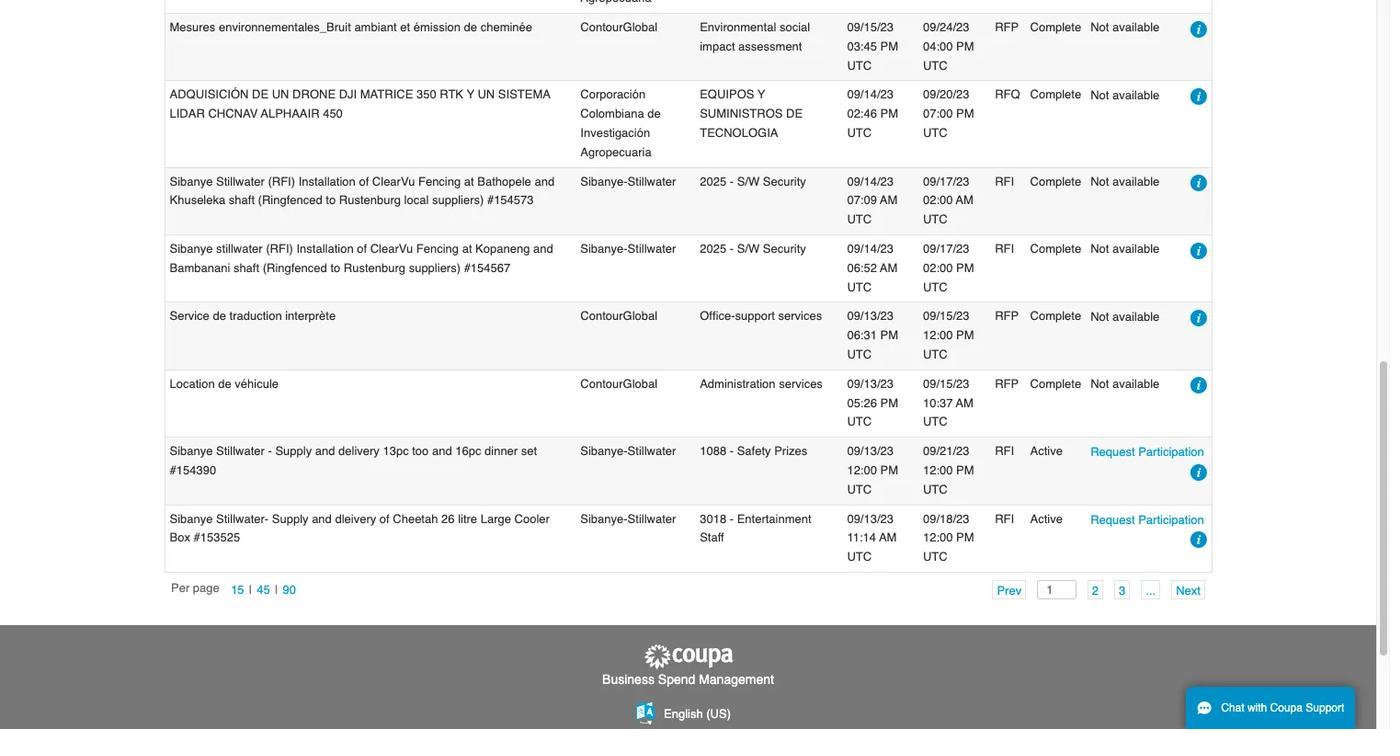 Task type: vqa. For each thing, say whether or not it's contained in the screenshot.


Task type: describe. For each thing, give the bounding box(es) containing it.
safety
[[737, 444, 771, 458]]

de right émission
[[464, 20, 477, 34]]

13pc
[[383, 444, 409, 458]]

stillwater for sibanye stillwater (rfi) installation of clearvu fencing at bathopele and khuseleka shaft (ringfenced to rustenburg local suppliers) #154573
[[628, 174, 676, 188]]

09/13/23 12:00 pm utc
[[847, 444, 898, 496]]

lidar
[[170, 107, 205, 121]]

...
[[1146, 583, 1156, 597]]

prev
[[997, 583, 1022, 597]]

impact
[[700, 39, 735, 53]]

09/18/23 12:00 pm utc
[[923, 512, 974, 564]]

complete for 09/20/23 07:00 pm utc
[[1030, 88, 1081, 102]]

09/13/23 05:26 pm utc
[[847, 377, 898, 429]]

09/24/23 04:00 pm utc
[[923, 20, 974, 72]]

15 | 45 | 90
[[231, 583, 296, 596]]

0 vertical spatial services
[[778, 309, 822, 323]]

sibanye-stillwater for sibanye stillwater - supply and delivery 13pc too and 16pc dinner set #154390
[[580, 444, 676, 458]]

complete for 09/17/23 02:00 am utc
[[1030, 174, 1081, 188]]

dinner
[[485, 444, 518, 458]]

bambanani
[[170, 261, 230, 275]]

09/15/23 for 10:37
[[923, 377, 970, 391]]

utc for 09/14/23 02:46 pm utc
[[847, 126, 872, 140]]

matrice
[[360, 88, 413, 102]]

pm for 09/13/23 05:26 pm utc
[[880, 396, 898, 410]]

and inside sibanye stillwater- supply and dleivery of cheetah 26 litre large cooler box #153525
[[312, 512, 332, 526]]

émission
[[413, 20, 461, 34]]

am for 06:52
[[880, 261, 898, 275]]

chat with coupa support button
[[1186, 687, 1356, 729]]

litre
[[458, 512, 477, 526]]

10:37
[[923, 396, 953, 410]]

03:45
[[847, 39, 877, 53]]

90 button
[[278, 580, 301, 599]]

environmental social impact assessment
[[700, 20, 810, 53]]

26
[[441, 512, 455, 526]]

09/24/23
[[923, 20, 970, 34]]

not available for 09/15/23 12:00 pm utc
[[1091, 310, 1160, 323]]

09/17/23 02:00 pm utc
[[923, 242, 974, 294]]

09/14/23 07:09 am utc
[[847, 174, 898, 226]]

office-
[[700, 309, 735, 323]]

2025 for 09/14/23 07:09 am utc
[[700, 174, 726, 188]]

09/13/23 for 11:14
[[847, 512, 894, 526]]

service de traduction interprète
[[170, 309, 336, 323]]

pm for 09/17/23 02:00 pm utc
[[956, 261, 974, 275]]

09/15/23 12:00 pm utc
[[923, 309, 974, 361]]

12:00 for 09/21/23
[[923, 463, 953, 477]]

09/15/23 10:37 am utc
[[923, 377, 974, 429]]

09/15/23 for 12:00
[[923, 309, 970, 323]]

2025 - s/w  security for 09/14/23 06:52 am utc
[[700, 242, 806, 256]]

45
[[257, 583, 270, 596]]

s/w for 09/14/23 07:09 am utc
[[737, 174, 760, 188]]

- for sibanye stillwater (rfi) installation of clearvu fencing at kopaneng and bambanani shaft (ringfenced to rustenburg suppliers)  #154567
[[730, 242, 734, 256]]

coupa
[[1270, 702, 1303, 714]]

90
[[283, 583, 296, 596]]

at for kopaneng
[[462, 242, 472, 256]]

#153525
[[194, 531, 240, 545]]

corporación colombiana de investigación agropecuaria
[[580, 88, 661, 159]]

shaft for khuseleka
[[229, 194, 255, 207]]

utc for 09/17/23 02:00 am utc
[[923, 213, 948, 226]]

support
[[735, 309, 775, 323]]

09/13/23 06:31 pm utc
[[847, 309, 898, 361]]

cheminée
[[481, 20, 532, 34]]

available for 09/15/23 10:37 am utc
[[1113, 377, 1160, 391]]

1 vertical spatial services
[[779, 377, 823, 391]]

available for 09/15/23 12:00 pm utc
[[1113, 310, 1160, 323]]

request for 09/21/23 12:00 pm utc
[[1091, 445, 1135, 459]]

06:52
[[847, 261, 877, 275]]

am for 10:37
[[956, 396, 974, 410]]

to for stillwater
[[326, 194, 336, 207]]

1088
[[700, 444, 726, 458]]

page
[[193, 581, 220, 594]]

not available for 09/20/23 07:00 pm utc
[[1091, 88, 1160, 102]]

utc for 09/20/23 07:00 pm utc
[[923, 126, 948, 140]]

1 | from the left
[[249, 583, 252, 596]]

request for 09/18/23 12:00 pm utc
[[1091, 513, 1135, 527]]

16pc
[[455, 444, 481, 458]]

tecnologia
[[700, 126, 778, 140]]

3018 - entertainment staff
[[700, 512, 812, 545]]

and inside sibanye stillwater (rfi) installation of clearvu fencing at kopaneng and bambanani shaft (ringfenced to rustenburg suppliers)  #154567
[[533, 242, 553, 256]]

06:31
[[847, 328, 877, 342]]

of inside sibanye stillwater- supply and dleivery of cheetah 26 litre large cooler box #153525
[[380, 512, 390, 526]]

bathopele
[[477, 174, 531, 188]]

09/13/23 11:14 am utc
[[847, 512, 897, 564]]

assessment
[[738, 39, 802, 53]]

security for 09/14/23 07:09 am utc
[[763, 174, 806, 188]]

09/15/23 03:45 pm utc
[[847, 20, 898, 72]]

active for 09/18/23 12:00 pm utc
[[1030, 512, 1063, 526]]

11:14
[[847, 531, 876, 545]]

social
[[780, 20, 810, 34]]

mesures
[[170, 20, 215, 34]]

navigation containing prev
[[981, 580, 1205, 600]]

spend
[[658, 672, 695, 686]]

sibanye- for sibanye stillwater (rfi) installation of clearvu fencing at bathopele and khuseleka shaft (ringfenced to rustenburg local suppliers) #154573
[[580, 174, 628, 188]]

coupa supplier portal image
[[642, 644, 734, 670]]

business spend management
[[602, 672, 774, 686]]

administration services
[[700, 377, 823, 391]]

et
[[400, 20, 410, 34]]

request participation for 09/21/23 12:00 pm utc
[[1091, 445, 1204, 459]]

... button
[[1141, 580, 1161, 599]]

am for 07:09
[[880, 194, 898, 207]]

utc for 09/17/23 02:00 pm utc
[[923, 280, 948, 294]]

utc for 09/13/23 05:26 pm utc
[[847, 415, 872, 429]]

de left véhicule
[[218, 377, 231, 391]]

09/13/23 for 05:26
[[847, 377, 894, 391]]

(us)
[[706, 707, 731, 720]]

2
[[1092, 583, 1099, 597]]

09/17/23 for pm
[[923, 242, 970, 256]]

of for local
[[359, 174, 369, 188]]

interprète
[[285, 309, 336, 323]]

09/18/23
[[923, 512, 970, 526]]

05:26
[[847, 396, 877, 410]]

09/14/23 02:46 pm utc
[[847, 88, 898, 140]]

dleivery
[[335, 512, 376, 526]]

agropecuaria
[[580, 145, 652, 159]]

sibanye for sibanye stillwater - supply and delivery 13pc too and 16pc dinner set #154390
[[170, 444, 213, 458]]

contourglobal for environmental
[[580, 20, 658, 34]]

stillwater inside sibanye stillwater (rfi) installation of clearvu fencing at bathopele and khuseleka shaft (ringfenced to rustenburg local suppliers) #154573
[[216, 174, 265, 188]]

request participation button for 09/18/23 12:00 pm utc
[[1091, 510, 1204, 529]]

not for 09/15/23 10:37 am utc
[[1091, 377, 1109, 391]]

colombiana
[[580, 107, 644, 121]]

entertainment
[[737, 512, 812, 526]]

and right too
[[432, 444, 452, 458]]

utc for 09/24/23 04:00 pm utc
[[923, 59, 948, 72]]

english
[[664, 707, 703, 720]]

environmental
[[700, 20, 776, 34]]

available for 09/17/23 02:00 pm utc
[[1113, 242, 1160, 256]]

not available for 09/17/23 02:00 am utc
[[1091, 175, 1160, 188]]

complete for 09/17/23 02:00 pm utc
[[1030, 242, 1081, 256]]

09/15/23 for 03:45
[[847, 20, 894, 34]]

1088 - safety prizes
[[700, 444, 808, 458]]

07:00
[[923, 107, 953, 121]]

09/17/23 02:00 am utc
[[923, 174, 974, 226]]

utc for 09/14/23 06:52 am utc
[[847, 280, 872, 294]]

09/21/23
[[923, 444, 970, 458]]

shaft for bambanani
[[233, 261, 259, 275]]

rfi for 09/17/23 02:00 pm utc
[[995, 242, 1014, 256]]

not for 09/15/23 12:00 pm utc
[[1091, 310, 1109, 323]]

2 button
[[1087, 580, 1103, 599]]

khuseleka
[[170, 194, 225, 207]]

- for sibanye stillwater - supply and delivery 13pc too and 16pc dinner set #154390
[[730, 444, 734, 458]]

rustenburg for local
[[339, 194, 401, 207]]

- for sibanye stillwater (rfi) installation of clearvu fencing at bathopele and khuseleka shaft (ringfenced to rustenburg local suppliers) #154573
[[730, 174, 734, 188]]

not for 09/17/23 02:00 pm utc
[[1091, 242, 1109, 256]]

sibanye- for sibanye stillwater (rfi) installation of clearvu fencing at kopaneng and bambanani shaft (ringfenced to rustenburg suppliers)  #154567
[[580, 242, 628, 256]]

02:00 for am
[[923, 194, 953, 207]]

prev button
[[992, 580, 1026, 599]]

installation for stillwater
[[296, 242, 354, 256]]

sistema
[[498, 88, 551, 102]]

Jump to page number field
[[1037, 580, 1076, 600]]

rfp for 09/24/23 04:00 pm utc
[[995, 20, 1019, 34]]

sibanye- for sibanye stillwater - supply and delivery 13pc too and 16pc dinner set #154390
[[580, 444, 628, 458]]

complete for 09/15/23 10:37 am utc
[[1030, 377, 1081, 391]]

chat with coupa support
[[1221, 702, 1345, 714]]

investigación
[[580, 126, 650, 140]]



Task type: locate. For each thing, give the bounding box(es) containing it.
adquisición
[[170, 88, 249, 102]]

utc down 02:46
[[847, 126, 872, 140]]

stillwater inside sibanye stillwater - supply and delivery 13pc too and 16pc dinner set #154390
[[216, 444, 265, 458]]

not for 09/20/23 07:00 pm utc
[[1091, 88, 1109, 102]]

1 vertical spatial supply
[[272, 512, 309, 526]]

09/13/23 inside '09/13/23 12:00 pm utc'
[[847, 444, 894, 458]]

utc up 09/15/23 12:00 pm utc on the right top of page
[[923, 280, 948, 294]]

supply right stillwater-
[[272, 512, 309, 526]]

02:00 for pm
[[923, 261, 953, 275]]

box
[[170, 531, 190, 545]]

(rfi) for stillwater
[[268, 174, 295, 188]]

fencing for local
[[418, 174, 461, 188]]

utc inside 09/15/23 03:45 pm utc
[[847, 59, 872, 72]]

equipos
[[700, 88, 754, 102]]

09/13/23 for 06:31
[[847, 309, 894, 323]]

request participation for 09/18/23 12:00 pm utc
[[1091, 513, 1204, 527]]

am right 06:52
[[880, 261, 898, 275]]

with
[[1248, 702, 1267, 714]]

and left dleivery
[[312, 512, 332, 526]]

utc inside 09/17/23 02:00 pm utc
[[923, 280, 948, 294]]

environnementales_bruit
[[219, 20, 351, 34]]

09/13/23 inside 09/13/23 11:14 am utc
[[847, 512, 894, 526]]

request
[[1091, 445, 1135, 459], [1091, 513, 1135, 527]]

utc down 07:00
[[923, 126, 948, 140]]

utc for 09/13/23 12:00 pm utc
[[847, 483, 872, 496]]

09/21/23 12:00 pm utc
[[923, 444, 974, 496]]

1 navigation from the left
[[171, 580, 301, 600]]

de
[[252, 88, 269, 102], [786, 107, 803, 121]]

contourglobal
[[580, 20, 658, 34], [580, 309, 658, 323], [580, 377, 658, 391]]

not
[[1091, 20, 1109, 34], [1091, 88, 1109, 102], [1091, 175, 1109, 188], [1091, 242, 1109, 256], [1091, 310, 1109, 323], [1091, 377, 1109, 391]]

0 vertical spatial request participation
[[1091, 445, 1204, 459]]

09/14/23 inside "09/14/23 02:46 pm utc"
[[847, 88, 894, 102]]

utc down 09/18/23
[[923, 550, 948, 564]]

de inside the adquisición de un drone dji matrice 350 rtk y un sistema lidar chcnav alphaair 450
[[252, 88, 269, 102]]

- inside sibanye stillwater - supply and delivery 13pc too and 16pc dinner set #154390
[[268, 444, 272, 458]]

to
[[326, 194, 336, 207], [330, 261, 340, 275]]

5 not from the top
[[1091, 310, 1109, 323]]

2 active from the top
[[1030, 512, 1063, 526]]

sibanye for sibanye stillwater (rfi) installation of clearvu fencing at kopaneng and bambanani shaft (ringfenced to rustenburg suppliers)  #154567
[[170, 242, 213, 256]]

rfp for 09/15/23 10:37 am utc
[[995, 377, 1019, 391]]

de right suministros
[[786, 107, 803, 121]]

09/20/23 07:00 pm utc
[[923, 88, 974, 140]]

0 horizontal spatial y
[[467, 88, 474, 102]]

3 sibanye- from the top
[[580, 444, 628, 458]]

1 y from the left
[[467, 88, 474, 102]]

to inside sibanye stillwater (rfi) installation of clearvu fencing at kopaneng and bambanani shaft (ringfenced to rustenburg suppliers)  #154567
[[330, 261, 340, 275]]

suppliers) inside sibanye stillwater (rfi) installation of clearvu fencing at bathopele and khuseleka shaft (ringfenced to rustenburg local suppliers) #154573
[[432, 194, 484, 207]]

pm inside 09/15/23 12:00 pm utc
[[956, 328, 974, 342]]

fencing for suppliers)
[[416, 242, 459, 256]]

fencing inside sibanye stillwater (rfi) installation of clearvu fencing at kopaneng and bambanani shaft (ringfenced to rustenburg suppliers)  #154567
[[416, 242, 459, 256]]

2 vertical spatial 09/15/23
[[923, 377, 970, 391]]

2 y from the left
[[758, 88, 765, 102]]

participation for 09/21/23 12:00 pm utc
[[1138, 445, 1204, 459]]

3 rfp from the top
[[995, 377, 1019, 391]]

rfi for 09/21/23 12:00 pm utc
[[995, 444, 1014, 458]]

pm inside 09/24/23 04:00 pm utc
[[956, 39, 974, 53]]

1 vertical spatial s/w
[[737, 242, 760, 256]]

cheetah
[[393, 512, 438, 526]]

0 vertical spatial 02:00
[[923, 194, 953, 207]]

0 vertical spatial at
[[464, 174, 474, 188]]

installation inside sibanye stillwater (rfi) installation of clearvu fencing at kopaneng and bambanani shaft (ringfenced to rustenburg suppliers)  #154567
[[296, 242, 354, 256]]

2 request participation button from the top
[[1091, 510, 1204, 529]]

4 sibanye from the top
[[170, 512, 213, 526]]

de
[[464, 20, 477, 34], [648, 107, 661, 121], [213, 309, 226, 323], [218, 377, 231, 391]]

pm inside 09/21/23 12:00 pm utc
[[956, 463, 974, 477]]

6 not from the top
[[1091, 377, 1109, 391]]

09/17/23 inside 09/17/23 02:00 am utc
[[923, 174, 970, 188]]

0 horizontal spatial un
[[272, 88, 289, 102]]

1 available from the top
[[1113, 20, 1160, 34]]

navigation containing per page
[[171, 580, 301, 600]]

3 09/14/23 from the top
[[847, 242, 894, 256]]

chat
[[1221, 702, 1245, 714]]

rfp for 09/15/23 12:00 pm utc
[[995, 309, 1019, 323]]

location
[[170, 377, 215, 391]]

stillwater for sibanye stillwater- supply and dleivery of cheetah 26 litre large cooler box #153525
[[628, 512, 676, 526]]

sibanye stillwater (rfi) installation of clearvu fencing at bathopele and khuseleka shaft (ringfenced to rustenburg local suppliers) #154573
[[170, 174, 555, 207]]

2 | from the left
[[275, 583, 278, 596]]

12:00 down 09/18/23
[[923, 531, 953, 545]]

09/17/23 down 09/17/23 02:00 am utc
[[923, 242, 970, 256]]

installation down sibanye stillwater (rfi) installation of clearvu fencing at bathopele and khuseleka shaft (ringfenced to rustenburg local suppliers) #154573
[[296, 242, 354, 256]]

shaft inside sibanye stillwater (rfi) installation of clearvu fencing at bathopele and khuseleka shaft (ringfenced to rustenburg local suppliers) #154573
[[229, 194, 255, 207]]

1 not from the top
[[1091, 20, 1109, 34]]

3 sibanye-stillwater from the top
[[580, 444, 676, 458]]

0 vertical spatial suppliers)
[[432, 194, 484, 207]]

2025 down 'tecnologia'
[[700, 174, 726, 188]]

active
[[1030, 444, 1063, 458], [1030, 512, 1063, 526]]

clearvu
[[372, 174, 415, 188], [370, 242, 413, 256]]

pm inside '09/13/23 12:00 pm utc'
[[880, 463, 898, 477]]

1 vertical spatial 09/15/23
[[923, 309, 970, 323]]

(ringfenced inside sibanye stillwater (rfi) installation of clearvu fencing at kopaneng and bambanani shaft (ringfenced to rustenburg suppliers)  #154567
[[263, 261, 327, 275]]

1 request participation from the top
[[1091, 445, 1204, 459]]

am right 11:14
[[879, 531, 897, 545]]

2 navigation from the left
[[981, 580, 1205, 600]]

pm up 09/15/23 12:00 pm utc on the right top of page
[[956, 261, 974, 275]]

0 vertical spatial s/w
[[737, 174, 760, 188]]

3 rfi from the top
[[995, 444, 1014, 458]]

1 vertical spatial 02:00
[[923, 261, 953, 275]]

rustenburg for suppliers)
[[344, 261, 406, 275]]

service
[[170, 309, 210, 323]]

of down sibanye stillwater (rfi) installation of clearvu fencing at bathopele and khuseleka shaft (ringfenced to rustenburg local suppliers) #154573
[[357, 242, 367, 256]]

1 active from the top
[[1030, 444, 1063, 458]]

1 09/14/23 from the top
[[847, 88, 894, 102]]

sibanye up khuseleka
[[170, 174, 213, 188]]

1 vertical spatial 2025
[[700, 242, 726, 256]]

09/17/23 for am
[[923, 174, 970, 188]]

utc up 09/17/23 02:00 pm utc
[[923, 213, 948, 226]]

1 un from the left
[[272, 88, 289, 102]]

0 vertical spatial shaft
[[229, 194, 255, 207]]

1 2025 from the top
[[700, 174, 726, 188]]

rfp right 09/15/23 10:37 am utc
[[995, 377, 1019, 391]]

rustenburg
[[339, 194, 401, 207], [344, 261, 406, 275]]

0 horizontal spatial de
[[252, 88, 269, 102]]

6 available from the top
[[1113, 377, 1160, 391]]

1 09/17/23 from the top
[[923, 174, 970, 188]]

rustenburg left local
[[339, 194, 401, 207]]

2 un from the left
[[478, 88, 495, 102]]

utc inside 09/15/23 10:37 am utc
[[923, 415, 948, 429]]

12:00 for 09/15/23
[[923, 328, 953, 342]]

5 available from the top
[[1113, 310, 1160, 323]]

2 09/13/23 from the top
[[847, 377, 894, 391]]

sibanye inside sibanye stillwater- supply and dleivery of cheetah 26 litre large cooler box #153525
[[170, 512, 213, 526]]

utc inside '09/13/23 12:00 pm utc'
[[847, 483, 872, 496]]

09/15/23
[[847, 20, 894, 34], [923, 309, 970, 323], [923, 377, 970, 391]]

utc for 09/21/23 12:00 pm utc
[[923, 483, 948, 496]]

1 vertical spatial 09/17/23
[[923, 242, 970, 256]]

45 button
[[252, 580, 275, 599]]

12:00 inside 09/15/23 12:00 pm utc
[[923, 328, 953, 342]]

1 vertical spatial rustenburg
[[344, 261, 406, 275]]

12:00 for 09/13/23
[[847, 463, 877, 477]]

am for 02:00
[[956, 194, 974, 207]]

09/14/23 for 07:09
[[847, 174, 894, 188]]

fencing up local
[[418, 174, 461, 188]]

shaft
[[229, 194, 255, 207], [233, 261, 259, 275]]

utc inside 09/14/23 06:52 am utc
[[847, 280, 872, 294]]

next
[[1176, 583, 1201, 597]]

02:00 inside 09/17/23 02:00 pm utc
[[923, 261, 953, 275]]

location de véhicule
[[170, 377, 279, 391]]

09/13/23 inside 09/13/23 05:26 pm utc
[[847, 377, 894, 391]]

am inside 09/17/23 02:00 am utc
[[956, 194, 974, 207]]

12:00 inside '09/13/23 12:00 pm utc'
[[847, 463, 877, 477]]

to up sibanye stillwater (rfi) installation of clearvu fencing at kopaneng and bambanani shaft (ringfenced to rustenburg suppliers)  #154567
[[326, 194, 336, 207]]

6 not available from the top
[[1091, 377, 1160, 391]]

am inside 09/14/23 07:09 am utc
[[880, 194, 898, 207]]

stillwater
[[216, 242, 263, 256]]

supply
[[275, 444, 312, 458], [272, 512, 309, 526]]

per
[[171, 581, 190, 594]]

(rfi) inside sibanye stillwater (rfi) installation of clearvu fencing at kopaneng and bambanani shaft (ringfenced to rustenburg suppliers)  #154567
[[266, 242, 293, 256]]

pm inside 09/18/23 12:00 pm utc
[[956, 531, 974, 545]]

12:00 down "05:26"
[[847, 463, 877, 477]]

security up the office-support services at the right top of the page
[[763, 242, 806, 256]]

too
[[412, 444, 429, 458]]

0 vertical spatial 2025
[[700, 174, 726, 188]]

0 vertical spatial (ringfenced
[[258, 194, 322, 207]]

2 2025 - s/w  security from the top
[[700, 242, 806, 256]]

2 09/17/23 from the top
[[923, 242, 970, 256]]

de inside equipos y suministros de tecnologia
[[786, 107, 803, 121]]

at left the bathopele
[[464, 174, 474, 188]]

rustenburg inside sibanye stillwater (rfi) installation of clearvu fencing at kopaneng and bambanani shaft (ringfenced to rustenburg suppliers)  #154567
[[344, 261, 406, 275]]

12:00 for 09/18/23
[[923, 531, 953, 545]]

0 vertical spatial clearvu
[[372, 174, 415, 188]]

rfp right 09/15/23 12:00 pm utc on the right top of page
[[995, 309, 1019, 323]]

sibanye stillwater (rfi) installation of clearvu fencing at kopaneng and bambanani shaft (ringfenced to rustenburg suppliers)  #154567
[[170, 242, 553, 275]]

0 vertical spatial security
[[763, 174, 806, 188]]

5 not available from the top
[[1091, 310, 1160, 323]]

1 vertical spatial suppliers)
[[409, 261, 461, 275]]

1 vertical spatial request participation
[[1091, 513, 1204, 527]]

y up suministros
[[758, 88, 765, 102]]

1 participation from the top
[[1138, 445, 1204, 459]]

utc inside 09/13/23 11:14 am utc
[[847, 550, 872, 564]]

2 not from the top
[[1091, 88, 1109, 102]]

2 rfp from the top
[[995, 309, 1019, 323]]

1 2025 - s/w  security from the top
[[700, 174, 806, 188]]

0 vertical spatial request participation button
[[1091, 443, 1204, 462]]

am right 07:09 on the right of page
[[880, 194, 898, 207]]

un up alphaair
[[272, 88, 289, 102]]

utc inside 09/20/23 07:00 pm utc
[[923, 126, 948, 140]]

and right the bathopele
[[535, 174, 555, 188]]

2025 up the office-
[[700, 242, 726, 256]]

pm for 09/15/23 12:00 pm utc
[[956, 328, 974, 342]]

09/14/23 up 02:46
[[847, 88, 894, 102]]

09/17/23 inside 09/17/23 02:00 pm utc
[[923, 242, 970, 256]]

pm for 09/21/23 12:00 pm utc
[[956, 463, 974, 477]]

rfi for 09/18/23 12:00 pm utc
[[995, 512, 1014, 526]]

2 sibanye-stillwater from the top
[[580, 242, 676, 256]]

4 available from the top
[[1113, 242, 1160, 256]]

sibanye up #154390
[[170, 444, 213, 458]]

1 not available from the top
[[1091, 20, 1160, 34]]

utc inside 09/15/23 12:00 pm utc
[[923, 348, 948, 361]]

1 request from the top
[[1091, 445, 1135, 459]]

clearvu up local
[[372, 174, 415, 188]]

supply inside sibanye stillwater- supply and dleivery of cheetah 26 litre large cooler box #153525
[[272, 512, 309, 526]]

-
[[730, 174, 734, 188], [730, 242, 734, 256], [268, 444, 272, 458], [730, 444, 734, 458], [730, 512, 734, 526]]

1 vertical spatial to
[[330, 261, 340, 275]]

0 vertical spatial request
[[1091, 445, 1135, 459]]

office-support services
[[700, 309, 822, 323]]

am inside 09/14/23 06:52 am utc
[[880, 261, 898, 275]]

stillwater for sibanye stillwater (rfi) installation of clearvu fencing at kopaneng and bambanani shaft (ringfenced to rustenburg suppliers)  #154567
[[628, 242, 676, 256]]

pm inside 09/13/23 06:31 pm utc
[[880, 328, 898, 342]]

de right service
[[213, 309, 226, 323]]

navigation
[[171, 580, 301, 600], [981, 580, 1205, 600]]

09/14/23 for 06:52
[[847, 242, 894, 256]]

4 rfi from the top
[[995, 512, 1014, 526]]

09/15/23 up 10:37
[[923, 377, 970, 391]]

rfi right 09/21/23
[[995, 444, 1014, 458]]

utc down 11:14
[[847, 550, 872, 564]]

am for 11:14
[[879, 531, 897, 545]]

clearvu inside sibanye stillwater (rfi) installation of clearvu fencing at kopaneng and bambanani shaft (ringfenced to rustenburg suppliers)  #154567
[[370, 242, 413, 256]]

1 vertical spatial fencing
[[416, 242, 459, 256]]

0 vertical spatial (rfi)
[[268, 174, 295, 188]]

am inside 09/13/23 11:14 am utc
[[879, 531, 897, 545]]

utc for 09/13/23 06:31 pm utc
[[847, 348, 872, 361]]

09/15/23 up 03:45 in the top right of the page
[[847, 20, 894, 34]]

and right kopaneng
[[533, 242, 553, 256]]

sibanye up the "box"
[[170, 512, 213, 526]]

2 participation from the top
[[1138, 513, 1204, 527]]

1 request participation button from the top
[[1091, 443, 1204, 462]]

09/13/23 inside 09/13/23 06:31 pm utc
[[847, 309, 894, 323]]

1 02:00 from the top
[[923, 194, 953, 207]]

y inside equipos y suministros de tecnologia
[[758, 88, 765, 102]]

2 available from the top
[[1113, 88, 1160, 102]]

at inside sibanye stillwater (rfi) installation of clearvu fencing at bathopele and khuseleka shaft (ringfenced to rustenburg local suppliers) #154573
[[464, 174, 474, 188]]

0 vertical spatial participation
[[1138, 445, 1204, 459]]

security for 09/14/23 06:52 am utc
[[763, 242, 806, 256]]

09/20/23
[[923, 88, 970, 102]]

1 vertical spatial contourglobal
[[580, 309, 658, 323]]

supply inside sibanye stillwater - supply and delivery 13pc too and 16pc dinner set #154390
[[275, 444, 312, 458]]

0 vertical spatial 2025 - s/w  security
[[700, 174, 806, 188]]

0 vertical spatial fencing
[[418, 174, 461, 188]]

09/13/23 down 09/13/23 05:26 pm utc
[[847, 444, 894, 458]]

rustenburg down sibanye stillwater (rfi) installation of clearvu fencing at bathopele and khuseleka shaft (ringfenced to rustenburg local suppliers) #154573
[[344, 261, 406, 275]]

4 09/13/23 from the top
[[847, 512, 894, 526]]

pm right 03:45 in the top right of the page
[[880, 39, 898, 53]]

pm inside 09/15/23 03:45 pm utc
[[880, 39, 898, 53]]

1 sibanye- from the top
[[580, 174, 628, 188]]

utc up 11:14
[[847, 483, 872, 496]]

clearvu inside sibanye stillwater (rfi) installation of clearvu fencing at bathopele and khuseleka shaft (ringfenced to rustenburg local suppliers) #154573
[[372, 174, 415, 188]]

suppliers) inside sibanye stillwater (rfi) installation of clearvu fencing at kopaneng and bambanani shaft (ringfenced to rustenburg suppliers)  #154567
[[409, 261, 461, 275]]

4 not available from the top
[[1091, 242, 1160, 256]]

- right 1088
[[730, 444, 734, 458]]

installation down 450
[[298, 174, 356, 188]]

contourglobal for administration
[[580, 377, 658, 391]]

pm inside 09/20/23 07:00 pm utc
[[956, 107, 974, 121]]

rfq
[[995, 88, 1020, 102]]

1 security from the top
[[763, 174, 806, 188]]

pm down 09/21/23
[[956, 463, 974, 477]]

to inside sibanye stillwater (rfi) installation of clearvu fencing at bathopele and khuseleka shaft (ringfenced to rustenburg local suppliers) #154573
[[326, 194, 336, 207]]

delivery
[[338, 444, 380, 458]]

1 sibanye-stillwater from the top
[[580, 174, 676, 188]]

1 horizontal spatial un
[[478, 88, 495, 102]]

3 complete from the top
[[1030, 174, 1081, 188]]

to up interprète at left
[[330, 261, 340, 275]]

(ringfenced for stillwater
[[263, 261, 327, 275]]

not for 09/24/23 04:00 pm utc
[[1091, 20, 1109, 34]]

2 vertical spatial rfp
[[995, 377, 1019, 391]]

2 rfi from the top
[[995, 242, 1014, 256]]

pm for 09/18/23 12:00 pm utc
[[956, 531, 974, 545]]

(ringfenced for stillwater
[[258, 194, 322, 207]]

09/14/23 inside 09/14/23 07:09 am utc
[[847, 174, 894, 188]]

1 vertical spatial at
[[462, 242, 472, 256]]

1 vertical spatial of
[[357, 242, 367, 256]]

and left delivery
[[315, 444, 335, 458]]

véhicule
[[235, 377, 279, 391]]

| right 45
[[275, 583, 278, 596]]

2025 - s/w  security down 'tecnologia'
[[700, 174, 806, 188]]

2 09/14/23 from the top
[[847, 174, 894, 188]]

2 2025 from the top
[[700, 242, 726, 256]]

utc up 09/18/23
[[923, 483, 948, 496]]

1 complete from the top
[[1030, 20, 1081, 34]]

4 complete from the top
[[1030, 242, 1081, 256]]

suppliers) left #154567
[[409, 261, 461, 275]]

pm right 02:46
[[880, 107, 898, 121]]

(rfi) for stillwater
[[266, 242, 293, 256]]

of right dleivery
[[380, 512, 390, 526]]

1 horizontal spatial y
[[758, 88, 765, 102]]

15
[[231, 583, 244, 596]]

y right rtk
[[467, 88, 474, 102]]

clearvu down local
[[370, 242, 413, 256]]

1 sibanye from the top
[[170, 174, 213, 188]]

pm inside 09/17/23 02:00 pm utc
[[956, 261, 974, 275]]

participation for 09/18/23 12:00 pm utc
[[1138, 513, 1204, 527]]

| left 45
[[249, 583, 252, 596]]

utc inside 09/17/23 02:00 am utc
[[923, 213, 948, 226]]

4 sibanye-stillwater from the top
[[580, 512, 676, 526]]

rfi right 09/17/23 02:00 am utc
[[995, 174, 1014, 188]]

not available
[[1091, 20, 1160, 34], [1091, 88, 1160, 102], [1091, 175, 1160, 188], [1091, 242, 1160, 256], [1091, 310, 1160, 323], [1091, 377, 1160, 391]]

available for 09/17/23 02:00 am utc
[[1113, 175, 1160, 188]]

utc inside 09/21/23 12:00 pm utc
[[923, 483, 948, 496]]

3 button
[[1114, 580, 1130, 599]]

1 vertical spatial de
[[786, 107, 803, 121]]

sibanye inside sibanye stillwater - supply and delivery 13pc too and 16pc dinner set #154390
[[170, 444, 213, 458]]

1 horizontal spatial navigation
[[981, 580, 1205, 600]]

equipos y suministros de tecnologia
[[700, 88, 803, 140]]

utc inside 09/13/23 05:26 pm utc
[[847, 415, 872, 429]]

utc up 10:37
[[923, 348, 948, 361]]

2025
[[700, 174, 726, 188], [700, 242, 726, 256]]

1 vertical spatial installation
[[296, 242, 354, 256]]

0 vertical spatial 09/14/23
[[847, 88, 894, 102]]

fencing down local
[[416, 242, 459, 256]]

1 vertical spatial (ringfenced
[[263, 261, 327, 275]]

#154567
[[464, 261, 511, 275]]

drone
[[292, 88, 336, 102]]

2 vertical spatial of
[[380, 512, 390, 526]]

0 vertical spatial active
[[1030, 444, 1063, 458]]

0 horizontal spatial navigation
[[171, 580, 301, 600]]

utc inside "09/14/23 02:46 pm utc"
[[847, 126, 872, 140]]

to for stillwater
[[330, 261, 340, 275]]

0 vertical spatial of
[[359, 174, 369, 188]]

s/w for 09/14/23 06:52 am utc
[[737, 242, 760, 256]]

09/15/23 inside 09/15/23 03:45 pm utc
[[847, 20, 894, 34]]

cooler
[[514, 512, 550, 526]]

1 vertical spatial shaft
[[233, 261, 259, 275]]

- inside 3018 - entertainment staff
[[730, 512, 734, 526]]

of inside sibanye stillwater (rfi) installation of clearvu fencing at kopaneng and bambanani shaft (ringfenced to rustenburg suppliers)  #154567
[[357, 242, 367, 256]]

suppliers) right local
[[432, 194, 484, 207]]

09/14/23 for 02:46
[[847, 88, 894, 102]]

shaft inside sibanye stillwater (rfi) installation of clearvu fencing at kopaneng and bambanani shaft (ringfenced to rustenburg suppliers)  #154567
[[233, 261, 259, 275]]

rfp right 09/24/23
[[995, 20, 1019, 34]]

management
[[699, 672, 774, 686]]

un right rtk
[[478, 88, 495, 102]]

security down 'tecnologia'
[[763, 174, 806, 188]]

09/17/23 down 09/20/23 07:00 pm utc
[[923, 174, 970, 188]]

utc down 06:52
[[847, 280, 872, 294]]

2 request from the top
[[1091, 513, 1135, 527]]

1 vertical spatial active
[[1030, 512, 1063, 526]]

- right 3018 at the right bottom
[[730, 512, 734, 526]]

2 complete from the top
[[1030, 88, 1081, 102]]

- down 'tecnologia'
[[730, 174, 734, 188]]

available for 09/24/23 04:00 pm utc
[[1113, 20, 1160, 34]]

0 horizontal spatial |
[[249, 583, 252, 596]]

and inside sibanye stillwater (rfi) installation of clearvu fencing at bathopele and khuseleka shaft (ringfenced to rustenburg local suppliers) #154573
[[535, 174, 555, 188]]

4 not from the top
[[1091, 242, 1109, 256]]

at inside sibanye stillwater (rfi) installation of clearvu fencing at kopaneng and bambanani shaft (ringfenced to rustenburg suppliers)  #154567
[[462, 242, 472, 256]]

utc down 07:09 on the right of page
[[847, 213, 872, 226]]

1 vertical spatial 09/14/23
[[847, 174, 894, 188]]

2 contourglobal from the top
[[580, 309, 658, 323]]

(ringfenced up interprète at left
[[263, 261, 327, 275]]

09/14/23 up 07:09 on the right of page
[[847, 174, 894, 188]]

2025 - s/w  security up support
[[700, 242, 806, 256]]

s/w up support
[[737, 242, 760, 256]]

contourglobal for office-
[[580, 309, 658, 323]]

pm for 09/24/23 04:00 pm utc
[[956, 39, 974, 53]]

sibanye inside sibanye stillwater (rfi) installation of clearvu fencing at bathopele and khuseleka shaft (ringfenced to rustenburg local suppliers) #154573
[[170, 174, 213, 188]]

prizes
[[774, 444, 808, 458]]

not for 09/17/23 02:00 am utc
[[1091, 175, 1109, 188]]

at up #154567
[[462, 242, 472, 256]]

09/13/23 up 06:31
[[847, 309, 894, 323]]

(ringfenced
[[258, 194, 322, 207], [263, 261, 327, 275]]

supply left delivery
[[275, 444, 312, 458]]

fencing inside sibanye stillwater (rfi) installation of clearvu fencing at bathopele and khuseleka shaft (ringfenced to rustenburg local suppliers) #154573
[[418, 174, 461, 188]]

09/14/23 inside 09/14/23 06:52 am utc
[[847, 242, 894, 256]]

0 vertical spatial to
[[326, 194, 336, 207]]

utc down 06:31
[[847, 348, 872, 361]]

utc for 09/14/23 07:09 am utc
[[847, 213, 872, 226]]

rfi right 09/18/23
[[995, 512, 1014, 526]]

3 available from the top
[[1113, 175, 1160, 188]]

0 vertical spatial 09/15/23
[[847, 20, 894, 34]]

1 horizontal spatial |
[[275, 583, 278, 596]]

utc inside 09/14/23 07:09 am utc
[[847, 213, 872, 226]]

(rfi) inside sibanye stillwater (rfi) installation of clearvu fencing at bathopele and khuseleka shaft (ringfenced to rustenburg local suppliers) #154573
[[268, 174, 295, 188]]

support
[[1306, 702, 1345, 714]]

of inside sibanye stillwater (rfi) installation of clearvu fencing at bathopele and khuseleka shaft (ringfenced to rustenburg local suppliers) #154573
[[359, 174, 369, 188]]

1 09/13/23 from the top
[[847, 309, 894, 323]]

12:00 inside 09/21/23 12:00 pm utc
[[923, 463, 953, 477]]

0 vertical spatial rfp
[[995, 20, 1019, 34]]

sibanye stillwater - supply and delivery 13pc too and 16pc dinner set #154390
[[170, 444, 537, 477]]

am right 10:37
[[956, 396, 974, 410]]

2 s/w from the top
[[737, 242, 760, 256]]

09/15/23 inside 09/15/23 12:00 pm utc
[[923, 309, 970, 323]]

1 vertical spatial clearvu
[[370, 242, 413, 256]]

2 sibanye from the top
[[170, 242, 213, 256]]

09/15/23 down 09/17/23 02:00 pm utc
[[923, 309, 970, 323]]

(ringfenced up stillwater
[[258, 194, 322, 207]]

available for 09/20/23 07:00 pm utc
[[1113, 88, 1160, 102]]

1 vertical spatial (rfi)
[[266, 242, 293, 256]]

active for 09/21/23 12:00 pm utc
[[1030, 444, 1063, 458]]

5 complete from the top
[[1030, 309, 1081, 323]]

rfp
[[995, 20, 1019, 34], [995, 309, 1019, 323], [995, 377, 1019, 391]]

chcnav
[[208, 107, 258, 121]]

2 security from the top
[[763, 242, 806, 256]]

business
[[602, 672, 655, 686]]

installation for stillwater
[[298, 174, 356, 188]]

1 vertical spatial rfp
[[995, 309, 1019, 323]]

pm inside 09/13/23 05:26 pm utc
[[880, 396, 898, 410]]

2 not available from the top
[[1091, 88, 1160, 102]]

3 contourglobal from the top
[[580, 377, 658, 391]]

0 vertical spatial de
[[252, 88, 269, 102]]

3 09/13/23 from the top
[[847, 444, 894, 458]]

1 vertical spatial security
[[763, 242, 806, 256]]

|
[[249, 583, 252, 596], [275, 583, 278, 596]]

09/17/23
[[923, 174, 970, 188], [923, 242, 970, 256]]

1 rfi from the top
[[995, 174, 1014, 188]]

ambiant
[[354, 20, 397, 34]]

and
[[535, 174, 555, 188], [533, 242, 553, 256], [315, 444, 335, 458], [432, 444, 452, 458], [312, 512, 332, 526]]

4 sibanye- from the top
[[580, 512, 628, 526]]

available
[[1113, 20, 1160, 34], [1113, 88, 1160, 102], [1113, 175, 1160, 188], [1113, 242, 1160, 256], [1113, 310, 1160, 323], [1113, 377, 1160, 391]]

1 contourglobal from the top
[[580, 20, 658, 34]]

3
[[1119, 583, 1126, 597]]

12:00 inside 09/18/23 12:00 pm utc
[[923, 531, 953, 545]]

services right administration
[[779, 377, 823, 391]]

of up sibanye stillwater (rfi) installation of clearvu fencing at kopaneng and bambanani shaft (ringfenced to rustenburg suppliers)  #154567
[[359, 174, 369, 188]]

07:09
[[847, 194, 877, 207]]

sibanye-stillwater for sibanye stillwater- supply and dleivery of cheetah 26 litre large cooler box #153525
[[580, 512, 676, 526]]

sibanye-stillwater for sibanye stillwater (rfi) installation of clearvu fencing at kopaneng and bambanani shaft (ringfenced to rustenburg suppliers)  #154567
[[580, 242, 676, 256]]

09/13/23 up "05:26"
[[847, 377, 894, 391]]

installation inside sibanye stillwater (rfi) installation of clearvu fencing at bathopele and khuseleka shaft (ringfenced to rustenburg local suppliers) #154573
[[298, 174, 356, 188]]

request participation button for 09/21/23 12:00 pm utc
[[1091, 443, 1204, 462]]

pm for 09/15/23 03:45 pm utc
[[880, 39, 898, 53]]

2 vertical spatial contourglobal
[[580, 377, 658, 391]]

am inside 09/15/23 10:37 am utc
[[956, 396, 974, 410]]

09/13/23 for 12:00
[[847, 444, 894, 458]]

1 rfp from the top
[[995, 20, 1019, 34]]

1 s/w from the top
[[737, 174, 760, 188]]

2 02:00 from the top
[[923, 261, 953, 275]]

clearvu for suppliers)
[[370, 242, 413, 256]]

rfi for 09/17/23 02:00 am utc
[[995, 174, 1014, 188]]

1 vertical spatial request participation button
[[1091, 510, 1204, 529]]

12:00 right 09/13/23 06:31 pm utc
[[923, 328, 953, 342]]

(ringfenced inside sibanye stillwater (rfi) installation of clearvu fencing at bathopele and khuseleka shaft (ringfenced to rustenburg local suppliers) #154573
[[258, 194, 322, 207]]

rustenburg inside sibanye stillwater (rfi) installation of clearvu fencing at bathopele and khuseleka shaft (ringfenced to rustenburg local suppliers) #154573
[[339, 194, 401, 207]]

not available for 09/17/23 02:00 pm utc
[[1091, 242, 1160, 256]]

0 vertical spatial installation
[[298, 174, 356, 188]]

2 request participation from the top
[[1091, 513, 1204, 527]]

02:00 inside 09/17/23 02:00 am utc
[[923, 194, 953, 207]]

02:46
[[847, 107, 877, 121]]

#154573
[[487, 194, 534, 207]]

0 vertical spatial rustenburg
[[339, 194, 401, 207]]

1 vertical spatial 2025 - s/w  security
[[700, 242, 806, 256]]

pm down 09/18/23
[[956, 531, 974, 545]]

utc inside 09/24/23 04:00 pm utc
[[923, 59, 948, 72]]

clearvu for local
[[372, 174, 415, 188]]

02:00 right 09/14/23 06:52 am utc
[[923, 261, 953, 275]]

not available for 09/15/23 10:37 am utc
[[1091, 377, 1160, 391]]

pm inside "09/14/23 02:46 pm utc"
[[880, 107, 898, 121]]

0 vertical spatial 09/17/23
[[923, 174, 970, 188]]

traduction
[[229, 309, 282, 323]]

3 sibanye from the top
[[170, 444, 213, 458]]

suministros
[[700, 107, 783, 121]]

de right colombiana
[[648, 107, 661, 121]]

pm down 09/17/23 02:00 pm utc
[[956, 328, 974, 342]]

pm down 09/24/23
[[956, 39, 974, 53]]

pm for 09/13/23 06:31 pm utc
[[880, 328, 898, 342]]

15 button
[[226, 580, 249, 599]]

complete for 09/15/23 12:00 pm utc
[[1030, 309, 1081, 323]]

(rfi) right stillwater
[[266, 242, 293, 256]]

utc inside 09/18/23 12:00 pm utc
[[923, 550, 948, 564]]

utc down 03:45 in the top right of the page
[[847, 59, 872, 72]]

am up 09/17/23 02:00 pm utc
[[956, 194, 974, 207]]

2025 for 09/14/23 06:52 am utc
[[700, 242, 726, 256]]

sibanye- for sibanye stillwater- supply and dleivery of cheetah 26 litre large cooler box #153525
[[580, 512, 628, 526]]

sibanye stillwater- supply and dleivery of cheetah 26 litre large cooler box #153525
[[170, 512, 550, 545]]

sibanye inside sibanye stillwater (rfi) installation of clearvu fencing at kopaneng and bambanani shaft (ringfenced to rustenburg suppliers)  #154567
[[170, 242, 213, 256]]

of for suppliers)
[[357, 242, 367, 256]]

y inside the adquisición de un drone dji matrice 350 rtk y un sistema lidar chcnav alphaair 450
[[467, 88, 474, 102]]

pm right 06:31
[[880, 328, 898, 342]]

3 not from the top
[[1091, 175, 1109, 188]]

rfi right 09/17/23 02:00 pm utc
[[995, 242, 1014, 256]]

(rfi)
[[268, 174, 295, 188], [266, 242, 293, 256]]

alphaair
[[261, 107, 320, 121]]

stillwater-
[[216, 512, 269, 526]]

pm for 09/13/23 12:00 pm utc
[[880, 463, 898, 477]]

3 not available from the top
[[1091, 175, 1160, 188]]

1 horizontal spatial de
[[786, 107, 803, 121]]

2 vertical spatial 09/14/23
[[847, 242, 894, 256]]

utc for 09/13/23 11:14 am utc
[[847, 550, 872, 564]]

0 vertical spatial supply
[[275, 444, 312, 458]]

1 vertical spatial participation
[[1138, 513, 1204, 527]]

0 vertical spatial contourglobal
[[580, 20, 658, 34]]

1 vertical spatial request
[[1091, 513, 1135, 527]]

09/15/23 inside 09/15/23 10:37 am utc
[[923, 377, 970, 391]]

utc inside 09/13/23 06:31 pm utc
[[847, 348, 872, 361]]

6 complete from the top
[[1030, 377, 1081, 391]]

- for sibanye stillwater- supply and dleivery of cheetah 26 litre large cooler box #153525
[[730, 512, 734, 526]]

pm for 09/14/23 02:46 pm utc
[[880, 107, 898, 121]]

de inside 'corporación colombiana de investigación agropecuaria'
[[648, 107, 661, 121]]

shaft down stillwater
[[233, 261, 259, 275]]

2 sibanye- from the top
[[580, 242, 628, 256]]

s/w down 'tecnologia'
[[737, 174, 760, 188]]



